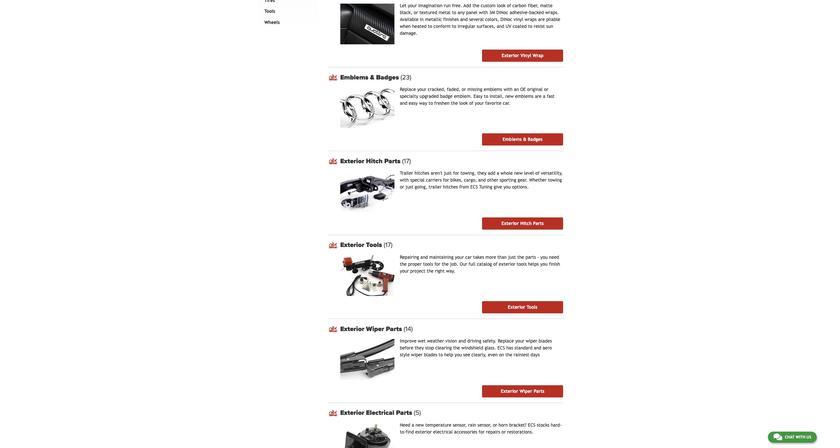 Task type: describe. For each thing, give the bounding box(es) containing it.
exterior electrical parts
[[341, 409, 414, 417]]

wraps
[[525, 17, 537, 22]]

the down the "repairing"
[[400, 261, 407, 267]]

weather
[[427, 338, 444, 344]]

1 vertical spatial emblems & badges link
[[483, 134, 564, 146]]

matte
[[541, 3, 553, 8]]

car.
[[503, 101, 511, 106]]

exterior for exterior electrical parts link
[[341, 409, 365, 417]]

pliable
[[547, 17, 561, 22]]

0 vertical spatial wiper
[[526, 338, 538, 344]]

1 horizontal spatial hitch
[[521, 221, 532, 226]]

they inside trailer hitches aren't just for towing, they add a whole new level of versatility, with special carriers for bikes, cargo, and other sporting gear. whether towing or just going, trailer hitches from ecs tuning give you options.
[[478, 171, 487, 176]]

the inside let your imagination run free. add the custom look of carbon fiber, matte black, or textured metal to any panel with 3m dinoc adhesive-backed wraps. available in metallic finishes and several colors, dinoc vinyl wraps are pliable when heated to conform to irregular surfaces, and uv coated to resist sun damage.
[[473, 3, 480, 8]]

let
[[400, 3, 407, 8]]

stop
[[426, 345, 434, 351]]

look inside replace your cracked, faded, or missing emblems with an oe original or specialty upgraded badge emblem. easy to install, new emblems are a fast and easy way to freshen the look of your favorite car.
[[460, 101, 468, 106]]

our
[[460, 261, 468, 267]]

your down proper
[[400, 268, 409, 274]]

of inside trailer hitches aren't just for towing, they add a whole new level of versatility, with special carriers for bikes, cargo, and other sporting gear. whether towing or just going, trailer hitches from ecs tuning give you options.
[[536, 171, 540, 176]]

even
[[488, 352, 498, 358]]

exterior tools for the top exterior tools link
[[341, 241, 384, 249]]

0 vertical spatial emblems & badges
[[341, 73, 401, 81]]

are inside replace your cracked, faded, or missing emblems with an oe original or specialty upgraded badge emblem. easy to install, new emblems are a fast and easy way to freshen the look of your favorite car.
[[535, 94, 542, 99]]

coated
[[513, 24, 527, 29]]

0 horizontal spatial wiper
[[366, 325, 385, 333]]

1 vertical spatial &
[[524, 137, 527, 142]]

repairing and maintaining your car takes more than just the parts - you need the proper tools for the job. our full catalog of exterior tools helps you finish your project the right way.
[[400, 255, 561, 274]]

exterior vinyl wrap link
[[483, 50, 564, 62]]

exterior tools for bottom exterior tools link
[[508, 305, 538, 310]]

vision
[[446, 338, 458, 344]]

0 horizontal spatial emblems
[[484, 87, 503, 92]]

vinyl
[[521, 53, 532, 58]]

1 vertical spatial wiper
[[520, 389, 533, 394]]

wet
[[418, 338, 426, 344]]

aren't
[[431, 171, 443, 176]]

than
[[498, 255, 507, 260]]

badge
[[441, 94, 453, 99]]

the left right on the bottom of the page
[[427, 268, 434, 274]]

on
[[500, 352, 505, 358]]

oe
[[521, 87, 526, 92]]

1 vertical spatial exterior tools link
[[483, 301, 564, 314]]

upgraded
[[420, 94, 439, 99]]

chat with us
[[786, 435, 812, 440]]

the inside replace your cracked, faded, or missing emblems with an oe original or specialty upgraded badge emblem. easy to install, new emblems are a fast and easy way to freshen the look of your favorite car.
[[452, 101, 458, 106]]

0 vertical spatial emblems & badges link
[[341, 73, 564, 81]]

of inside repairing and maintaining your car takes more than just the parts - you need the proper tools for the job. our full catalog of exterior tools helps you finish your project the right way.
[[494, 261, 498, 267]]

wrap
[[533, 53, 544, 58]]

fast
[[547, 94, 555, 99]]

takes
[[474, 255, 485, 260]]

tools for bottom exterior tools link
[[527, 305, 538, 310]]

maintaining
[[430, 255, 454, 260]]

driving
[[468, 338, 482, 344]]

with inside replace your cracked, faded, or missing emblems with an oe original or specialty upgraded badge emblem. easy to install, new emblems are a fast and easy way to freshen the look of your favorite car.
[[504, 87, 513, 92]]

or up repairs
[[493, 422, 498, 428]]

conform
[[434, 24, 451, 29]]

textured
[[420, 10, 438, 15]]

of inside replace your cracked, faded, or missing emblems with an oe original or specialty upgraded badge emblem. easy to install, new emblems are a fast and easy way to freshen the look of your favorite car.
[[470, 101, 474, 106]]

add
[[464, 3, 472, 8]]

available
[[400, 17, 419, 22]]

exterior for the bottom exterior hitch parts 'link'
[[502, 221, 519, 226]]

1 horizontal spatial emblems
[[503, 137, 522, 142]]

car
[[466, 255, 472, 260]]

any
[[458, 10, 465, 15]]

emblems & badges thumbnail image image
[[341, 87, 395, 128]]

to inside "improve wet weather vision and driving safety. replace your wiper blades before they stop clearing the windshield glass. ecs has standard and aero style wiper blades to help you see clearly, even on the rainiest days"
[[439, 352, 443, 358]]

right
[[435, 268, 445, 274]]

and right vision
[[459, 338, 466, 344]]

special
[[411, 178, 425, 183]]

exterior electrical parts link
[[341, 409, 564, 417]]

easy
[[474, 94, 483, 99]]

or up fast
[[545, 87, 549, 92]]

from
[[460, 184, 470, 190]]

stocks
[[537, 422, 550, 428]]

your inside "improve wet weather vision and driving safety. replace your wiper blades before they stop clearing the windshield glass. ecs has standard and aero style wiper blades to help you see clearly, even on the rainiest days"
[[516, 338, 525, 344]]

just inside repairing and maintaining your car takes more than just the parts - you need the proper tools for the job. our full catalog of exterior tools helps you finish your project the right way.
[[509, 255, 516, 260]]

has
[[507, 345, 514, 351]]

new inside the need a new temperature sensor, rain sensor, or horn bracket? ecs stocks hard- to-find exterior electrical accessories for repairs or restorations.
[[416, 422, 424, 428]]

imagination
[[419, 3, 443, 8]]

2 tools from the left
[[517, 261, 527, 267]]

to down upgraded at right
[[429, 101, 433, 106]]

exterior hitch parts for exterior hitch parts 'link' to the top
[[341, 157, 403, 165]]

electrical
[[366, 409, 395, 417]]

0 horizontal spatial hitch
[[366, 157, 383, 165]]

emblem.
[[454, 94, 473, 99]]

vinyl
[[514, 17, 524, 22]]

1 vertical spatial dinoc
[[501, 17, 513, 22]]

colors,
[[486, 17, 500, 22]]

exterior vinyl wrap thumbnail image image
[[341, 3, 395, 44]]

carbon
[[513, 3, 527, 8]]

level
[[525, 171, 535, 176]]

whether
[[530, 178, 547, 183]]

repairing
[[400, 255, 419, 260]]

towing
[[549, 178, 563, 183]]

for inside repairing and maintaining your car takes more than just the parts - you need the proper tools for the job. our full catalog of exterior tools helps you finish your project the right way.
[[435, 261, 441, 267]]

days
[[531, 352, 540, 358]]

replace your cracked, faded, or missing emblems with an oe original or specialty upgraded badge emblem. easy to install, new emblems are a fast and easy way to freshen the look of your favorite car.
[[400, 87, 555, 106]]

1 horizontal spatial blades
[[539, 338, 553, 344]]

clearing
[[436, 345, 452, 351]]

or up "emblem."
[[462, 87, 466, 92]]

bracket?
[[510, 422, 527, 428]]

chat with us link
[[769, 432, 818, 443]]

the down maintaining
[[442, 261, 449, 267]]

badges for bottom emblems & badges link
[[528, 137, 543, 142]]

help
[[445, 352, 454, 358]]

0 vertical spatial exterior wiper parts link
[[341, 325, 564, 333]]

and inside replace your cracked, faded, or missing emblems with an oe original or specialty upgraded badge emblem. easy to install, new emblems are a fast and easy way to freshen the look of your favorite car.
[[400, 101, 408, 106]]

trailer hitches aren't just for towing, they add a whole new level of versatility, with special carriers for bikes, cargo, and other sporting gear. whether towing or just going, trailer hitches from ecs tuning give you options.
[[400, 171, 563, 190]]

0 vertical spatial exterior hitch parts link
[[341, 157, 564, 165]]

easy
[[409, 101, 418, 106]]

freshen
[[435, 101, 450, 106]]

to right "easy"
[[484, 94, 489, 99]]

finishes
[[444, 17, 459, 22]]

exterior for top exterior wiper parts link
[[341, 325, 365, 333]]

to-
[[400, 429, 406, 435]]

glass.
[[485, 345, 497, 351]]

tools for the top exterior tools link
[[366, 241, 382, 249]]

and left uv
[[497, 24, 505, 29]]

need
[[400, 422, 411, 428]]

to down metallic
[[428, 24, 433, 29]]

surfaces,
[[477, 24, 496, 29]]

heated
[[413, 24, 427, 29]]

fiber,
[[528, 3, 539, 8]]

an
[[515, 87, 519, 92]]

for inside the need a new temperature sensor, rain sensor, or horn bracket? ecs stocks hard- to-find exterior electrical accessories for repairs or restorations.
[[479, 429, 485, 435]]

missing
[[468, 87, 483, 92]]

trailer
[[400, 171, 414, 176]]

black,
[[400, 10, 413, 15]]

ecs inside trailer hitches aren't just for towing, they add a whole new level of versatility, with special carriers for bikes, cargo, and other sporting gear. whether towing or just going, trailer hitches from ecs tuning give you options.
[[471, 184, 478, 190]]

0 vertical spatial tools
[[265, 9, 275, 14]]

to down the finishes in the top right of the page
[[452, 24, 457, 29]]

exterior vinyl wrap
[[502, 53, 544, 58]]

new inside trailer hitches aren't just for towing, they add a whole new level of versatility, with special carriers for bikes, cargo, and other sporting gear. whether towing or just going, trailer hitches from ecs tuning give you options.
[[515, 171, 523, 176]]

or inside trailer hitches aren't just for towing, they add a whole new level of versatility, with special carriers for bikes, cargo, and other sporting gear. whether towing or just going, trailer hitches from ecs tuning give you options.
[[400, 184, 405, 190]]

faded,
[[447, 87, 461, 92]]

and up irregular
[[461, 17, 468, 22]]

new inside replace your cracked, faded, or missing emblems with an oe original or specialty upgraded badge emblem. easy to install, new emblems are a fast and easy way to freshen the look of your favorite car.
[[506, 94, 514, 99]]

3m
[[490, 10, 496, 15]]



Task type: locate. For each thing, give the bounding box(es) containing it.
temperature
[[426, 422, 452, 428]]

with inside trailer hitches aren't just for towing, they add a whole new level of versatility, with special carriers for bikes, cargo, and other sporting gear. whether towing or just going, trailer hitches from ecs tuning give you options.
[[400, 178, 409, 183]]

badges
[[376, 73, 399, 81], [528, 137, 543, 142]]

exterior for bottom exterior tools link
[[508, 305, 526, 310]]

exterior for exterior vinyl wrap link at the top right of page
[[502, 53, 520, 58]]

parts for trailer hitches aren't just for towing, they add a whole new level of versatility, with special carriers for bikes, cargo, and other sporting gear. whether towing or just going, trailer hitches from ecs tuning give you options.
[[385, 157, 401, 165]]

comments image
[[774, 433, 783, 441]]

your up our
[[455, 255, 464, 260]]

ecs down cargo,
[[471, 184, 478, 190]]

and up days
[[534, 345, 542, 351]]

0 vertical spatial look
[[497, 3, 506, 8]]

1 horizontal spatial just
[[444, 171, 452, 176]]

a inside replace your cracked, faded, or missing emblems with an oe original or specialty upgraded badge emblem. easy to install, new emblems are a fast and easy way to freshen the look of your favorite car.
[[544, 94, 546, 99]]

tuning
[[480, 184, 493, 190]]

2 horizontal spatial ecs
[[529, 422, 536, 428]]

ecs inside the need a new temperature sensor, rain sensor, or horn bracket? ecs stocks hard- to-find exterior electrical accessories for repairs or restorations.
[[529, 422, 536, 428]]

to down the wraps
[[529, 24, 533, 29]]

you right -
[[541, 255, 548, 260]]

going,
[[415, 184, 428, 190]]

with down custom
[[479, 10, 489, 15]]

to down clearing
[[439, 352, 443, 358]]

2 horizontal spatial just
[[509, 255, 516, 260]]

1 horizontal spatial replace
[[498, 338, 514, 344]]

exterior inside 'link'
[[502, 221, 519, 226]]

sensor, up repairs
[[478, 422, 492, 428]]

blades up aero
[[539, 338, 553, 344]]

of left the "carbon"
[[507, 3, 512, 8]]

the down vision
[[454, 345, 460, 351]]

dinoc right 3m
[[497, 10, 509, 15]]

exterior for the bottommost exterior wiper parts link
[[501, 389, 519, 394]]

with inside 'link'
[[797, 435, 806, 440]]

of up whether
[[536, 171, 540, 176]]

0 horizontal spatial badges
[[376, 73, 399, 81]]

0 horizontal spatial tools
[[424, 261, 434, 267]]

the left parts
[[518, 255, 525, 260]]

1 horizontal spatial sensor,
[[478, 422, 492, 428]]

1 horizontal spatial badges
[[528, 137, 543, 142]]

wiper up standard
[[526, 338, 538, 344]]

wheels link
[[263, 17, 311, 28]]

1 horizontal spatial tools
[[366, 241, 382, 249]]

0 vertical spatial exterior
[[499, 261, 516, 267]]

2 horizontal spatial a
[[544, 94, 546, 99]]

0 horizontal spatial ecs
[[471, 184, 478, 190]]

1 vertical spatial exterior tools
[[508, 305, 538, 310]]

dinoc
[[497, 10, 509, 15], [501, 17, 513, 22]]

badges for the top emblems & badges link
[[376, 73, 399, 81]]

and inside repairing and maintaining your car takes more than just the parts - you need the proper tools for the job. our full catalog of exterior tools helps you finish your project the right way.
[[421, 255, 428, 260]]

improve
[[400, 338, 417, 344]]

0 vertical spatial wiper
[[366, 325, 385, 333]]

parts for need a new temperature sensor, rain sensor, or horn bracket? ecs stocks hard- to-find exterior electrical accessories for repairs or restorations.
[[396, 409, 413, 417]]

or up 'available' on the top of page
[[414, 10, 419, 15]]

a right "add"
[[497, 171, 500, 176]]

look right custom
[[497, 3, 506, 8]]

of down the more
[[494, 261, 498, 267]]

repairs
[[486, 429, 501, 435]]

windshield
[[462, 345, 484, 351]]

parts for improve wet weather vision and driving safety. replace your wiper blades before they stop clearing the windshield glass. ecs has standard and aero style wiper blades to help you see clearly, even on the rainiest days
[[386, 325, 402, 333]]

1 vertical spatial badges
[[528, 137, 543, 142]]

and inside trailer hitches aren't just for towing, they add a whole new level of versatility, with special carriers for bikes, cargo, and other sporting gear. whether towing or just going, trailer hitches from ecs tuning give you options.
[[479, 178, 486, 183]]

emblems up install,
[[484, 87, 503, 92]]

and up tuning
[[479, 178, 486, 183]]

1 vertical spatial wiper
[[411, 352, 423, 358]]

1 vertical spatial they
[[415, 345, 424, 351]]

a inside the need a new temperature sensor, rain sensor, or horn bracket? ecs stocks hard- to-find exterior electrical accessories for repairs or restorations.
[[412, 422, 415, 428]]

1 vertical spatial hitches
[[444, 184, 458, 190]]

exterior hitch parts for the bottom exterior hitch parts 'link'
[[502, 221, 544, 226]]

0 vertical spatial new
[[506, 94, 514, 99]]

0 horizontal spatial tools
[[265, 9, 275, 14]]

0 vertical spatial are
[[539, 17, 545, 22]]

the down badge
[[452, 101, 458, 106]]

full
[[469, 261, 476, 267]]

exterior hitch parts thumbnail image image
[[341, 171, 395, 212]]

with left us
[[797, 435, 806, 440]]

exterior down than
[[499, 261, 516, 267]]

1 vertical spatial exterior
[[416, 429, 432, 435]]

ecs
[[471, 184, 478, 190], [498, 345, 505, 351], [529, 422, 536, 428]]

carriers
[[426, 178, 442, 183]]

parts
[[526, 255, 537, 260]]

sun
[[547, 24, 554, 29]]

us
[[807, 435, 812, 440]]

wiper
[[366, 325, 385, 333], [520, 389, 533, 394]]

0 horizontal spatial exterior wiper parts
[[341, 325, 404, 333]]

tools down parts
[[517, 261, 527, 267]]

with left an
[[504, 87, 513, 92]]

1 vertical spatial look
[[460, 101, 468, 106]]

1 vertical spatial emblems
[[516, 94, 534, 99]]

exterior inside the need a new temperature sensor, rain sensor, or horn bracket? ecs stocks hard- to-find exterior electrical accessories for repairs or restorations.
[[416, 429, 432, 435]]

your up standard
[[516, 338, 525, 344]]

uv
[[506, 24, 512, 29]]

exterior wiper parts thumbnail image image
[[341, 339, 395, 380]]

2 sensor, from the left
[[478, 422, 492, 428]]

0 vertical spatial hitch
[[366, 157, 383, 165]]

custom
[[481, 3, 496, 8]]

exterior right find
[[416, 429, 432, 435]]

2 vertical spatial tools
[[527, 305, 538, 310]]

0 horizontal spatial hitches
[[415, 171, 430, 176]]

0 horizontal spatial &
[[370, 73, 375, 81]]

1 vertical spatial emblems
[[503, 137, 522, 142]]

0 vertical spatial they
[[478, 171, 487, 176]]

they down "wet"
[[415, 345, 424, 351]]

just right than
[[509, 255, 516, 260]]

0 horizontal spatial exterior hitch parts
[[341, 157, 403, 165]]

0 horizontal spatial they
[[415, 345, 424, 351]]

1 horizontal spatial they
[[478, 171, 487, 176]]

your right let
[[408, 3, 417, 8]]

tools link
[[263, 6, 311, 17]]

cargo,
[[465, 178, 477, 183]]

1 vertical spatial emblems & badges
[[503, 137, 543, 142]]

or down the horn
[[502, 429, 506, 435]]

proper
[[408, 261, 422, 267]]

metallic
[[425, 17, 442, 22]]

1 horizontal spatial exterior wiper parts
[[501, 389, 545, 394]]

new up gear.
[[515, 171, 523, 176]]

exterior electrical parts thumbnail image image
[[341, 423, 395, 448]]

emblems down the oe
[[516, 94, 534, 99]]

look down "emblem."
[[460, 101, 468, 106]]

standard
[[515, 345, 533, 351]]

0 vertical spatial a
[[544, 94, 546, 99]]

wiper right style
[[411, 352, 423, 358]]

tools
[[424, 261, 434, 267], [517, 261, 527, 267]]

1 horizontal spatial hitches
[[444, 184, 458, 190]]

1 horizontal spatial look
[[497, 3, 506, 8]]

of
[[507, 3, 512, 8], [470, 101, 474, 106], [536, 171, 540, 176], [494, 261, 498, 267]]

0 vertical spatial dinoc
[[497, 10, 509, 15]]

with inside let your imagination run free. add the custom look of carbon fiber, matte black, or textured metal to any panel with 3m dinoc adhesive-backed wraps. available in metallic finishes and several colors, dinoc vinyl wraps are pliable when heated to conform to irregular surfaces, and uv coated to resist sun damage.
[[479, 10, 489, 15]]

exterior wiper parts
[[341, 325, 404, 333], [501, 389, 545, 394]]

wheels
[[265, 20, 280, 25]]

in
[[420, 17, 424, 22]]

install,
[[490, 94, 504, 99]]

1 vertical spatial blades
[[424, 352, 438, 358]]

add
[[488, 171, 496, 176]]

horn
[[499, 422, 508, 428]]

and down the specialty
[[400, 101, 408, 106]]

you left see
[[455, 352, 462, 358]]

0 vertical spatial blades
[[539, 338, 553, 344]]

0 vertical spatial emblems
[[341, 73, 369, 81]]

0 horizontal spatial look
[[460, 101, 468, 106]]

1 vertical spatial exterior hitch parts
[[502, 221, 544, 226]]

0 horizontal spatial emblems & badges
[[341, 73, 401, 81]]

2 horizontal spatial tools
[[527, 305, 538, 310]]

sporting
[[500, 178, 517, 183]]

of inside let your imagination run free. add the custom look of carbon fiber, matte black, or textured metal to any panel with 3m dinoc adhesive-backed wraps. available in metallic finishes and several colors, dinoc vinyl wraps are pliable when heated to conform to irregular surfaces, and uv coated to resist sun damage.
[[507, 3, 512, 8]]

find
[[406, 429, 414, 435]]

aero
[[543, 345, 552, 351]]

0 horizontal spatial just
[[406, 184, 414, 190]]

1 horizontal spatial tools
[[517, 261, 527, 267]]

and
[[461, 17, 468, 22], [497, 24, 505, 29], [400, 101, 408, 106], [479, 178, 486, 183], [421, 255, 428, 260], [459, 338, 466, 344], [534, 345, 542, 351]]

1 vertical spatial exterior wiper parts link
[[483, 385, 564, 397]]

exterior
[[499, 261, 516, 267], [416, 429, 432, 435]]

tools up project
[[424, 261, 434, 267]]

your down "easy"
[[475, 101, 484, 106]]

or inside let your imagination run free. add the custom look of carbon fiber, matte black, or textured metal to any panel with 3m dinoc adhesive-backed wraps. available in metallic finishes and several colors, dinoc vinyl wraps are pliable when heated to conform to irregular surfaces, and uv coated to resist sun damage.
[[414, 10, 419, 15]]

they left "add"
[[478, 171, 487, 176]]

badges inside emblems & badges link
[[528, 137, 543, 142]]

hitches
[[415, 171, 430, 176], [444, 184, 458, 190]]

your inside let your imagination run free. add the custom look of carbon fiber, matte black, or textured metal to any panel with 3m dinoc adhesive-backed wraps. available in metallic finishes and several colors, dinoc vinyl wraps are pliable when heated to conform to irregular surfaces, and uv coated to resist sun damage.
[[408, 3, 417, 8]]

you inside trailer hitches aren't just for towing, they add a whole new level of versatility, with special carriers for bikes, cargo, and other sporting gear. whether towing or just going, trailer hitches from ecs tuning give you options.
[[504, 184, 511, 190]]

ecs left stocks
[[529, 422, 536, 428]]

more
[[486, 255, 497, 260]]

just up bikes,
[[444, 171, 452, 176]]

job.
[[450, 261, 459, 267]]

look inside let your imagination run free. add the custom look of carbon fiber, matte black, or textured metal to any panel with 3m dinoc adhesive-backed wraps. available in metallic finishes and several colors, dinoc vinyl wraps are pliable when heated to conform to irregular surfaces, and uv coated to resist sun damage.
[[497, 3, 506, 8]]

you right helps
[[541, 261, 548, 267]]

ecs up on
[[498, 345, 505, 351]]

1 horizontal spatial emblems & badges
[[503, 137, 543, 142]]

1 vertical spatial tools
[[366, 241, 382, 249]]

options.
[[513, 184, 529, 190]]

a up find
[[412, 422, 415, 428]]

0 vertical spatial badges
[[376, 73, 399, 81]]

0 vertical spatial hitches
[[415, 171, 430, 176]]

replace up the specialty
[[400, 87, 416, 92]]

are up resist
[[539, 17, 545, 22]]

with
[[479, 10, 489, 15], [504, 87, 513, 92], [400, 178, 409, 183], [797, 435, 806, 440]]

blades down stop
[[424, 352, 438, 358]]

2 horizontal spatial new
[[515, 171, 523, 176]]

1 horizontal spatial &
[[524, 137, 527, 142]]

chat
[[786, 435, 795, 440]]

are down "original" on the right
[[535, 94, 542, 99]]

0 horizontal spatial a
[[412, 422, 415, 428]]

hitches down bikes,
[[444, 184, 458, 190]]

1 vertical spatial exterior wiper parts
[[501, 389, 545, 394]]

for up right on the bottom of the page
[[435, 261, 441, 267]]

replace inside replace your cracked, faded, or missing emblems with an oe original or specialty upgraded badge emblem. easy to install, new emblems are a fast and easy way to freshen the look of your favorite car.
[[400, 87, 416, 92]]

just down special
[[406, 184, 414, 190]]

for left bikes,
[[444, 178, 449, 183]]

0 vertical spatial ecs
[[471, 184, 478, 190]]

your up upgraded at right
[[418, 87, 427, 92]]

gear.
[[518, 178, 528, 183]]

style
[[400, 352, 410, 358]]

tools
[[265, 9, 275, 14], [366, 241, 382, 249], [527, 305, 538, 310]]

0 vertical spatial &
[[370, 73, 375, 81]]

for up bikes,
[[454, 171, 460, 176]]

exterior hitch parts
[[341, 157, 403, 165], [502, 221, 544, 226]]

0 vertical spatial exterior tools link
[[341, 241, 564, 249]]

exterior for exterior hitch parts 'link' to the top
[[341, 157, 365, 165]]

0 vertical spatial just
[[444, 171, 452, 176]]

1 vertical spatial just
[[406, 184, 414, 190]]

cracked,
[[428, 87, 446, 92]]

0 horizontal spatial emblems
[[341, 73, 369, 81]]

or
[[414, 10, 419, 15], [462, 87, 466, 92], [545, 87, 549, 92], [400, 184, 405, 190], [493, 422, 498, 428], [502, 429, 506, 435]]

a left fast
[[544, 94, 546, 99]]

1 vertical spatial exterior hitch parts link
[[483, 217, 564, 230]]

for left repairs
[[479, 429, 485, 435]]

with down trailer at the top
[[400, 178, 409, 183]]

favorite
[[486, 101, 502, 106]]

the up panel
[[473, 3, 480, 8]]

1 horizontal spatial emblems
[[516, 94, 534, 99]]

or down trailer at the top
[[400, 184, 405, 190]]

replace inside "improve wet weather vision and driving safety. replace your wiper blades before they stop clearing the windshield glass. ecs has standard and aero style wiper blades to help you see clearly, even on the rainiest days"
[[498, 338, 514, 344]]

finish
[[549, 261, 561, 267]]

to left any
[[452, 10, 457, 15]]

1 vertical spatial ecs
[[498, 345, 505, 351]]

new right need
[[416, 422, 424, 428]]

improve wet weather vision and driving safety. replace your wiper blades before they stop clearing the windshield glass. ecs has standard and aero style wiper blades to help you see clearly, even on the rainiest days
[[400, 338, 553, 358]]

you down sporting
[[504, 184, 511, 190]]

2 vertical spatial just
[[509, 255, 516, 260]]

0 horizontal spatial exterior tools
[[341, 241, 384, 249]]

1 horizontal spatial a
[[497, 171, 500, 176]]

2 vertical spatial a
[[412, 422, 415, 428]]

see
[[464, 352, 471, 358]]

replace
[[400, 87, 416, 92], [498, 338, 514, 344]]

1 vertical spatial new
[[515, 171, 523, 176]]

of down "emblem."
[[470, 101, 474, 106]]

tools inside exterior tools link
[[527, 305, 538, 310]]

exterior tools
[[341, 241, 384, 249], [508, 305, 538, 310]]

whole
[[501, 171, 513, 176]]

rain
[[469, 422, 477, 428]]

sensor, up accessories
[[453, 422, 467, 428]]

1 sensor, from the left
[[453, 422, 467, 428]]

exterior for the top exterior tools link
[[341, 241, 365, 249]]

new up car.
[[506, 94, 514, 99]]

exterior wiper parts link
[[341, 325, 564, 333], [483, 385, 564, 397]]

2 vertical spatial new
[[416, 422, 424, 428]]

backed
[[530, 10, 544, 15]]

1 horizontal spatial exterior hitch parts
[[502, 221, 544, 226]]

your
[[408, 3, 417, 8], [418, 87, 427, 92], [475, 101, 484, 106], [455, 255, 464, 260], [400, 268, 409, 274], [516, 338, 525, 344]]

they inside "improve wet weather vision and driving safety. replace your wiper blades before they stop clearing the windshield glass. ecs has standard and aero style wiper blades to help you see clearly, even on the rainiest days"
[[415, 345, 424, 351]]

1 tools from the left
[[424, 261, 434, 267]]

0 horizontal spatial wiper
[[411, 352, 423, 358]]

1 horizontal spatial wiper
[[520, 389, 533, 394]]

exterior inside repairing and maintaining your car takes more than just the parts - you need the proper tools for the job. our full catalog of exterior tools helps you finish your project the right way.
[[499, 261, 516, 267]]

hard-
[[551, 422, 562, 428]]

the down "has" on the bottom right of the page
[[506, 352, 513, 358]]

0 vertical spatial replace
[[400, 87, 416, 92]]

when
[[400, 24, 411, 29]]

0 horizontal spatial blades
[[424, 352, 438, 358]]

exterior tools thumbnail image image
[[341, 255, 395, 296]]

0 vertical spatial exterior wiper parts
[[341, 325, 404, 333]]

parts
[[385, 157, 401, 165], [534, 221, 544, 226], [386, 325, 402, 333], [534, 389, 545, 394], [396, 409, 413, 417]]

sensor,
[[453, 422, 467, 428], [478, 422, 492, 428]]

and up proper
[[421, 255, 428, 260]]

are inside let your imagination run free. add the custom look of carbon fiber, matte black, or textured metal to any panel with 3m dinoc adhesive-backed wraps. available in metallic finishes and several colors, dinoc vinyl wraps are pliable when heated to conform to irregular surfaces, and uv coated to resist sun damage.
[[539, 17, 545, 22]]

replace up "has" on the bottom right of the page
[[498, 338, 514, 344]]

1 vertical spatial replace
[[498, 338, 514, 344]]

you inside "improve wet weather vision and driving safety. replace your wiper blades before they stop clearing the windshield glass. ecs has standard and aero style wiper blades to help you see clearly, even on the rainiest days"
[[455, 352, 462, 358]]

versatility,
[[542, 171, 563, 176]]

project
[[411, 268, 426, 274]]

hitches up special
[[415, 171, 430, 176]]

dinoc up uv
[[501, 17, 513, 22]]

need a new temperature sensor, rain sensor, or horn bracket? ecs stocks hard- to-find exterior electrical accessories for repairs or restorations.
[[400, 422, 562, 435]]

resist
[[534, 24, 545, 29]]

1 horizontal spatial new
[[506, 94, 514, 99]]

0 vertical spatial emblems
[[484, 87, 503, 92]]

a inside trailer hitches aren't just for towing, they add a whole new level of versatility, with special carriers for bikes, cargo, and other sporting gear. whether towing or just going, trailer hitches from ecs tuning give you options.
[[497, 171, 500, 176]]

other
[[488, 178, 499, 183]]

ecs inside "improve wet weather vision and driving safety. replace your wiper blades before they stop clearing the windshield glass. ecs has standard and aero style wiper blades to help you see clearly, even on the rainiest days"
[[498, 345, 505, 351]]

metal
[[439, 10, 451, 15]]

exterior hitch parts link
[[341, 157, 564, 165], [483, 217, 564, 230]]

exterior hitch parts inside 'link'
[[502, 221, 544, 226]]

1 horizontal spatial exterior tools
[[508, 305, 538, 310]]

specialty
[[400, 94, 419, 99]]

0 horizontal spatial sensor,
[[453, 422, 467, 428]]

0 horizontal spatial new
[[416, 422, 424, 428]]



Task type: vqa. For each thing, say whether or not it's contained in the screenshot.
Imagination
yes



